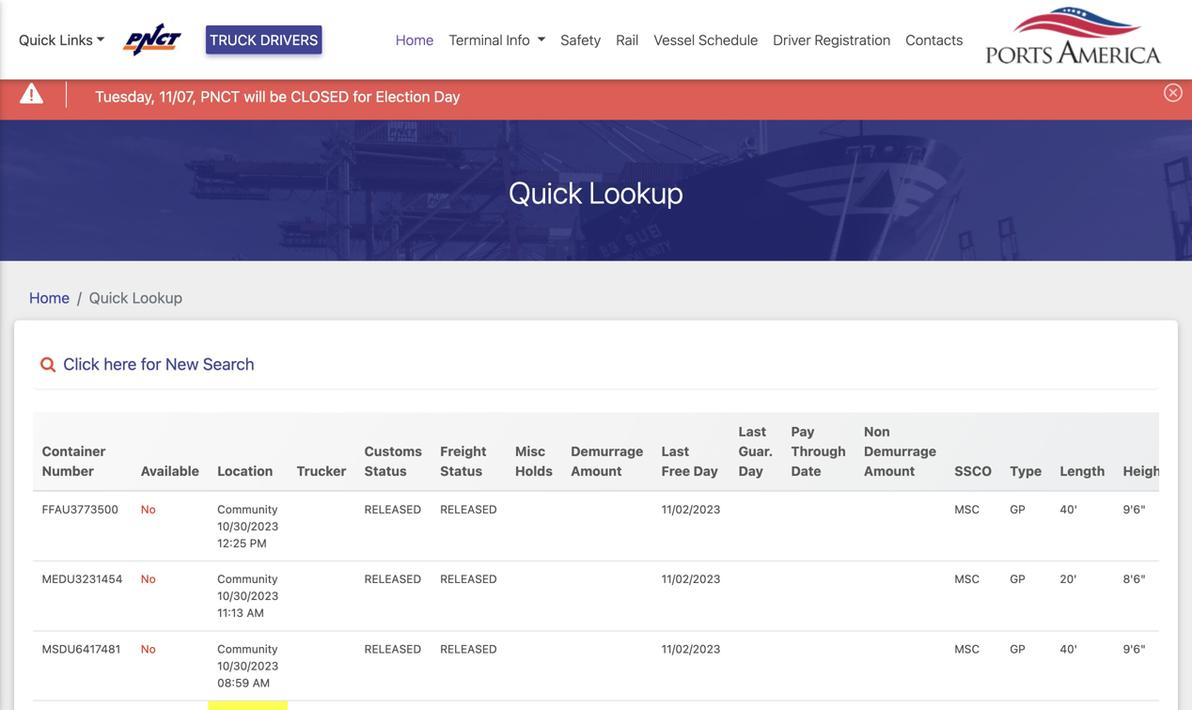 Task type: vqa. For each thing, say whether or not it's contained in the screenshot.


Task type: locate. For each thing, give the bounding box(es) containing it.
2 9'6" from the top
[[1124, 642, 1146, 656]]

2 10/30/2023 from the top
[[217, 590, 279, 603]]

no for msdu6417481
[[141, 642, 156, 656]]

quick links link
[[19, 29, 105, 50]]

last for last free day
[[662, 443, 690, 459]]

9'6" for community 10/30/2023 12:25 pm
[[1124, 503, 1146, 516]]

status
[[365, 463, 407, 479], [440, 463, 483, 479]]

0 vertical spatial lookup
[[589, 175, 684, 210]]

home link
[[389, 22, 442, 58], [29, 289, 70, 307]]

1 vertical spatial msc
[[955, 573, 980, 586]]

no down available
[[141, 503, 156, 516]]

home up search icon
[[29, 289, 70, 307]]

0 vertical spatial 9'6"
[[1124, 503, 1146, 516]]

community
[[217, 503, 278, 516], [217, 573, 278, 586], [217, 642, 278, 656]]

0 vertical spatial quick
[[19, 31, 56, 48]]

am inside community 10/30/2023 08:59 am
[[253, 676, 270, 689]]

1 vertical spatial for
[[141, 354, 161, 374]]

terminal
[[449, 31, 503, 48]]

0 vertical spatial 40'
[[1061, 503, 1078, 516]]

demurrage down non
[[864, 443, 937, 459]]

driver registration
[[774, 31, 891, 48]]

home link up search icon
[[29, 289, 70, 307]]

1 gp from the top
[[1010, 503, 1026, 516]]

10/30/2023 up 11:13
[[217, 590, 279, 603]]

driver registration link
[[766, 22, 899, 58]]

0 vertical spatial am
[[247, 606, 264, 620]]

last inside last free day
[[662, 443, 690, 459]]

vessel schedule
[[654, 31, 759, 48]]

msc for community 10/30/2023 08:59 am
[[955, 642, 980, 656]]

last up 'free'
[[662, 443, 690, 459]]

amount right holds
[[571, 463, 622, 479]]

0 vertical spatial 10/30/2023
[[217, 520, 279, 533]]

40'
[[1061, 503, 1078, 516], [1061, 642, 1078, 656]]

3 community from the top
[[217, 642, 278, 656]]

1 vertical spatial 11/02/2023
[[662, 573, 721, 586]]

here
[[104, 354, 137, 374]]

community for 11:13
[[217, 573, 278, 586]]

demurrage
[[571, 443, 644, 459], [864, 443, 937, 459]]

container
[[42, 443, 106, 459]]

9'6"
[[1124, 503, 1146, 516], [1124, 642, 1146, 656]]

tuesday, 11/07, pnct will be closed for election day link
[[95, 85, 461, 108]]

1 10/30/2023 from the top
[[217, 520, 279, 533]]

0 horizontal spatial last
[[662, 443, 690, 459]]

9'6" down height
[[1124, 503, 1146, 516]]

40' down the length
[[1061, 503, 1078, 516]]

day inside 'last guar. day'
[[739, 463, 764, 479]]

1 horizontal spatial last
[[739, 424, 767, 439]]

status down freight
[[440, 463, 483, 479]]

3 11/02/2023 from the top
[[662, 642, 721, 656]]

amount
[[571, 463, 622, 479], [864, 463, 916, 479]]

1 horizontal spatial status
[[440, 463, 483, 479]]

no
[[141, 503, 156, 516], [141, 573, 156, 586], [141, 642, 156, 656]]

for right here
[[141, 354, 161, 374]]

10/30/2023 for 12:25
[[217, 520, 279, 533]]

closed
[[291, 88, 349, 105]]

1 11/02/2023 from the top
[[662, 503, 721, 516]]

home link up election
[[389, 22, 442, 58]]

0 vertical spatial last
[[739, 424, 767, 439]]

community inside community 10/30/2023 11:13 am
[[217, 573, 278, 586]]

am for 08:59
[[253, 676, 270, 689]]

search image
[[40, 356, 56, 373]]

2 vertical spatial community
[[217, 642, 278, 656]]

1 vertical spatial no
[[141, 573, 156, 586]]

1 horizontal spatial day
[[694, 463, 719, 479]]

freight
[[440, 443, 487, 459]]

1 status from the left
[[365, 463, 407, 479]]

0 vertical spatial no
[[141, 503, 156, 516]]

tuesday,
[[95, 88, 155, 105]]

gp
[[1010, 503, 1026, 516], [1010, 573, 1026, 586], [1010, 642, 1026, 656]]

1 community from the top
[[217, 503, 278, 516]]

1 vertical spatial community
[[217, 573, 278, 586]]

1 9'6" from the top
[[1124, 503, 1146, 516]]

1 vertical spatial 9'6"
[[1124, 642, 1146, 656]]

community up pm
[[217, 503, 278, 516]]

1 horizontal spatial home
[[396, 31, 434, 48]]

1 horizontal spatial quick
[[89, 289, 128, 307]]

10/30/2023 for 08:59
[[217, 659, 279, 672]]

misc holds
[[515, 443, 553, 479]]

status for customs status
[[365, 463, 407, 479]]

2 vertical spatial 11/02/2023
[[662, 642, 721, 656]]

1 no from the top
[[141, 503, 156, 516]]

day for last guar. day
[[739, 463, 764, 479]]

0 vertical spatial 11/02/2023
[[662, 503, 721, 516]]

0 vertical spatial msc
[[955, 503, 980, 516]]

for
[[353, 88, 372, 105], [141, 354, 161, 374]]

1 horizontal spatial amount
[[864, 463, 916, 479]]

0 vertical spatial home
[[396, 31, 434, 48]]

msc for community 10/30/2023 12:25 pm
[[955, 503, 980, 516]]

0 horizontal spatial home link
[[29, 289, 70, 307]]

0 horizontal spatial demurrage
[[571, 443, 644, 459]]

3 gp from the top
[[1010, 642, 1026, 656]]

1 horizontal spatial quick lookup
[[509, 175, 684, 210]]

gp for community 10/30/2023 08:59 am
[[1010, 642, 1026, 656]]

2 gp from the top
[[1010, 573, 1026, 586]]

1 horizontal spatial demurrage
[[864, 443, 937, 459]]

last for last guar. day
[[739, 424, 767, 439]]

last inside 'last guar. day'
[[739, 424, 767, 439]]

2 40' from the top
[[1061, 642, 1078, 656]]

last up guar.
[[739, 424, 767, 439]]

for inside alert
[[353, 88, 372, 105]]

2 vertical spatial 10/30/2023
[[217, 659, 279, 672]]

0 vertical spatial quick lookup
[[509, 175, 684, 210]]

drivers
[[260, 31, 318, 48]]

misc
[[515, 443, 546, 459]]

1 msc from the top
[[955, 503, 980, 516]]

10/30/2023 up the "08:59"
[[217, 659, 279, 672]]

11/02/2023
[[662, 503, 721, 516], [662, 573, 721, 586], [662, 642, 721, 656]]

quick lookup
[[509, 175, 684, 210], [89, 289, 183, 307]]

no right "medu3231454"
[[141, 573, 156, 586]]

2 horizontal spatial quick
[[509, 175, 583, 210]]

10/30/2023
[[217, 520, 279, 533], [217, 590, 279, 603], [217, 659, 279, 672]]

1 40' from the top
[[1061, 503, 1078, 516]]

gp for community 10/30/2023 12:25 pm
[[1010, 503, 1026, 516]]

0 horizontal spatial for
[[141, 354, 161, 374]]

community 10/30/2023 08:59 am
[[217, 642, 279, 689]]

1 vertical spatial 40'
[[1061, 642, 1078, 656]]

0 horizontal spatial quick
[[19, 31, 56, 48]]

day
[[434, 88, 461, 105], [694, 463, 719, 479], [739, 463, 764, 479]]

day inside last free day
[[694, 463, 719, 479]]

1 vertical spatial gp
[[1010, 573, 1026, 586]]

10/30/2023 for 11:13
[[217, 590, 279, 603]]

quick
[[19, 31, 56, 48], [509, 175, 583, 210], [89, 289, 128, 307]]

freight status
[[440, 443, 487, 479]]

contacts link
[[899, 22, 971, 58]]

amount down non
[[864, 463, 916, 479]]

2 demurrage from the left
[[864, 443, 937, 459]]

1 vertical spatial am
[[253, 676, 270, 689]]

0 vertical spatial gp
[[1010, 503, 1026, 516]]

rail link
[[609, 22, 647, 58]]

1 amount from the left
[[571, 463, 622, 479]]

community for 12:25
[[217, 503, 278, 516]]

0 vertical spatial community
[[217, 503, 278, 516]]

status down customs
[[365, 463, 407, 479]]

day down guar.
[[739, 463, 764, 479]]

2 11/02/2023 from the top
[[662, 573, 721, 586]]

guar.
[[739, 443, 773, 459]]

community inside community 10/30/2023 12:25 pm
[[217, 503, 278, 516]]

1 vertical spatial last
[[662, 443, 690, 459]]

am
[[247, 606, 264, 620], [253, 676, 270, 689]]

customs status
[[365, 443, 422, 479]]

0 horizontal spatial status
[[365, 463, 407, 479]]

0 horizontal spatial day
[[434, 88, 461, 105]]

location
[[217, 463, 273, 479]]

2 msc from the top
[[955, 573, 980, 586]]

2 amount from the left
[[864, 463, 916, 479]]

customs
[[365, 443, 422, 459]]

0 horizontal spatial lookup
[[132, 289, 183, 307]]

2 vertical spatial quick
[[89, 289, 128, 307]]

3 no from the top
[[141, 642, 156, 656]]

0 horizontal spatial amount
[[571, 463, 622, 479]]

am right the "08:59"
[[253, 676, 270, 689]]

day right 'free'
[[694, 463, 719, 479]]

11/02/2023 for community 10/30/2023 12:25 pm
[[662, 503, 721, 516]]

pay
[[792, 424, 815, 439]]

11/02/2023 for community 10/30/2023 08:59 am
[[662, 642, 721, 656]]

1 vertical spatial quick lookup
[[89, 289, 183, 307]]

0 vertical spatial for
[[353, 88, 372, 105]]

no for ffau3773500
[[141, 503, 156, 516]]

am right 11:13
[[247, 606, 264, 620]]

status inside freight status
[[440, 463, 483, 479]]

2 community from the top
[[217, 573, 278, 586]]

11/07,
[[159, 88, 197, 105]]

vessel schedule link
[[647, 22, 766, 58]]

2 horizontal spatial day
[[739, 463, 764, 479]]

10/30/2023 up pm
[[217, 520, 279, 533]]

1 horizontal spatial for
[[353, 88, 372, 105]]

2 vertical spatial msc
[[955, 642, 980, 656]]

community down pm
[[217, 573, 278, 586]]

released
[[365, 503, 422, 516], [440, 503, 497, 516], [365, 573, 422, 586], [440, 573, 497, 586], [365, 642, 422, 656], [440, 642, 497, 656]]

for left election
[[353, 88, 372, 105]]

no right 'msdu6417481'
[[141, 642, 156, 656]]

2 no from the top
[[141, 573, 156, 586]]

1 vertical spatial quick
[[509, 175, 583, 210]]

demurrage amount
[[571, 443, 644, 479]]

pm
[[250, 537, 267, 550]]

rail
[[616, 31, 639, 48]]

status inside customs status
[[365, 463, 407, 479]]

truck
[[210, 31, 257, 48]]

community 10/30/2023 11:13 am
[[217, 573, 279, 620]]

9'6" down 8'6"
[[1124, 642, 1146, 656]]

2 vertical spatial no
[[141, 642, 156, 656]]

home
[[396, 31, 434, 48], [29, 289, 70, 307]]

tuesday, 11/07, pnct will be closed for election day alert
[[0, 69, 1193, 120]]

demurrage right misc holds on the left of page
[[571, 443, 644, 459]]

community up the "08:59"
[[217, 642, 278, 656]]

40' down 20'
[[1061, 642, 1078, 656]]

msc for community 10/30/2023 11:13 am
[[955, 573, 980, 586]]

click
[[63, 354, 100, 374]]

community inside community 10/30/2023 08:59 am
[[217, 642, 278, 656]]

registration
[[815, 31, 891, 48]]

gp for community 10/30/2023 11:13 am
[[1010, 573, 1026, 586]]

day right election
[[434, 88, 461, 105]]

msc
[[955, 503, 980, 516], [955, 573, 980, 586], [955, 642, 980, 656]]

last
[[739, 424, 767, 439], [662, 443, 690, 459]]

1 vertical spatial 10/30/2023
[[217, 590, 279, 603]]

home up election
[[396, 31, 434, 48]]

3 msc from the top
[[955, 642, 980, 656]]

1 vertical spatial home
[[29, 289, 70, 307]]

1 horizontal spatial home link
[[389, 22, 442, 58]]

2 status from the left
[[440, 463, 483, 479]]

lookup
[[589, 175, 684, 210], [132, 289, 183, 307]]

am inside community 10/30/2023 11:13 am
[[247, 606, 264, 620]]

3 10/30/2023 from the top
[[217, 659, 279, 672]]

2 vertical spatial gp
[[1010, 642, 1026, 656]]



Task type: describe. For each thing, give the bounding box(es) containing it.
8'6"
[[1124, 573, 1147, 586]]

non demurrage amount
[[864, 424, 937, 479]]

terminal info link
[[442, 22, 553, 58]]

free
[[662, 463, 691, 479]]

safety
[[561, 31, 601, 48]]

type
[[1010, 463, 1043, 479]]

20'
[[1061, 573, 1078, 586]]

height
[[1124, 463, 1167, 479]]

quick links
[[19, 31, 93, 48]]

close image
[[1165, 83, 1183, 102]]

through
[[792, 443, 846, 459]]

date
[[792, 463, 822, 479]]

trucker
[[297, 463, 347, 479]]

ssco
[[955, 463, 992, 479]]

11/02/2023 for community 10/30/2023 11:13 am
[[662, 573, 721, 586]]

40' for community 10/30/2023 12:25 pm
[[1061, 503, 1078, 516]]

safety link
[[553, 22, 609, 58]]

holds
[[515, 463, 553, 479]]

40' for community 10/30/2023 08:59 am
[[1061, 642, 1078, 656]]

be
[[270, 88, 287, 105]]

am for 11:13
[[247, 606, 264, 620]]

1 demurrage from the left
[[571, 443, 644, 459]]

click here for new search
[[63, 354, 255, 374]]

non
[[864, 424, 891, 439]]

0 horizontal spatial home
[[29, 289, 70, 307]]

length
[[1061, 463, 1106, 479]]

12:25
[[217, 537, 247, 550]]

1 horizontal spatial lookup
[[589, 175, 684, 210]]

1 vertical spatial lookup
[[132, 289, 183, 307]]

info
[[507, 31, 530, 48]]

day inside alert
[[434, 88, 461, 105]]

0 horizontal spatial quick lookup
[[89, 289, 183, 307]]

ffau3773500
[[42, 503, 119, 516]]

will
[[244, 88, 266, 105]]

container number
[[42, 443, 106, 479]]

election
[[376, 88, 430, 105]]

last free day
[[662, 443, 719, 479]]

number
[[42, 463, 94, 479]]

amount inside non demurrage amount
[[864, 463, 916, 479]]

tuesday, 11/07, pnct will be closed for election day
[[95, 88, 461, 105]]

contacts
[[906, 31, 964, 48]]

no for medu3231454
[[141, 573, 156, 586]]

08:59
[[217, 676, 249, 689]]

truck drivers
[[210, 31, 318, 48]]

pnct
[[201, 88, 240, 105]]

9'6" for community 10/30/2023 08:59 am
[[1124, 642, 1146, 656]]

community for 08:59
[[217, 642, 278, 656]]

schedule
[[699, 31, 759, 48]]

1 vertical spatial home link
[[29, 289, 70, 307]]

new
[[166, 354, 199, 374]]

day for last free day
[[694, 463, 719, 479]]

click here for new search link
[[33, 354, 1160, 374]]

community 10/30/2023 12:25 pm
[[217, 503, 279, 550]]

0 vertical spatial home link
[[389, 22, 442, 58]]

status for freight status
[[440, 463, 483, 479]]

vessel
[[654, 31, 695, 48]]

truck drivers link
[[206, 25, 322, 54]]

links
[[60, 31, 93, 48]]

driver
[[774, 31, 812, 48]]

last guar. day
[[739, 424, 773, 479]]

amount inside demurrage amount
[[571, 463, 622, 479]]

pay through date
[[792, 424, 846, 479]]

terminal info
[[449, 31, 530, 48]]

msdu6417481
[[42, 642, 121, 656]]

11:13
[[217, 606, 244, 620]]

medu3231454
[[42, 573, 123, 586]]

search
[[203, 354, 255, 374]]

available
[[141, 463, 199, 479]]



